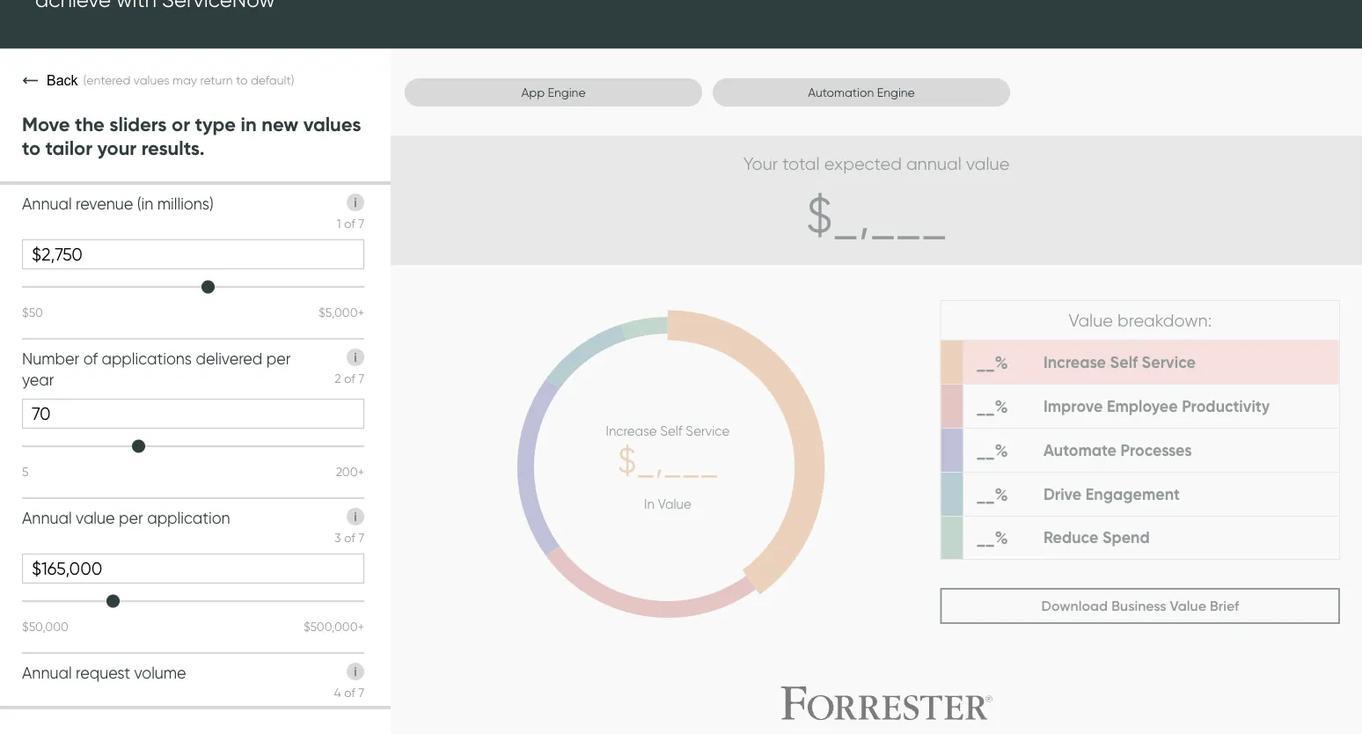 Task type: describe. For each thing, give the bounding box(es) containing it.
200+
[[336, 465, 364, 479]]

revenue
[[76, 194, 133, 214]]

of for delivered
[[344, 371, 355, 386]]

number of applications delivered per year
[[22, 349, 291, 389]]

automation
[[808, 85, 874, 100]]

delivered
[[196, 349, 263, 369]]

return
[[200, 73, 233, 88]]

per inside number of applications delivered per year
[[266, 349, 291, 369]]

applications
[[102, 349, 192, 369]]

0 vertical spatial values
[[134, 73, 169, 88]]

year
[[22, 370, 54, 389]]

i 3 of 7
[[335, 510, 364, 545]]

of inside i 4 of 7
[[344, 685, 355, 700]]

$50,000
[[22, 620, 68, 635]]

engine for automation engine
[[877, 85, 915, 100]]

annual value per application
[[22, 509, 230, 528]]

7 for application
[[358, 530, 364, 545]]

millions)
[[157, 194, 214, 214]]

results.
[[141, 136, 205, 160]]

5
[[22, 465, 29, 479]]

i for millions)
[[354, 195, 357, 210]]

number
[[22, 349, 79, 369]]

7 for millions)
[[358, 216, 364, 231]]

annual for annual revenue (in millions)
[[22, 194, 72, 214]]

4
[[334, 685, 341, 700]]

default)
[[251, 73, 294, 88]]

automation engine
[[808, 85, 915, 100]]

app
[[521, 85, 545, 100]]

value
[[76, 509, 115, 528]]

values inside move the sliders or type in new values to tailor your results.
[[303, 112, 361, 136]]

(in
[[137, 194, 153, 214]]

3
[[335, 530, 341, 545]]

tailor
[[45, 136, 92, 160]]

or
[[172, 112, 190, 136]]



Task type: vqa. For each thing, say whether or not it's contained in the screenshot.
resilience
no



Task type: locate. For each thing, give the bounding box(es) containing it.
request
[[76, 664, 130, 683]]

4 7 from the top
[[358, 685, 364, 700]]

$5,000+
[[319, 305, 364, 320]]

per right delivered on the left of page
[[266, 349, 291, 369]]

engine right app
[[548, 85, 586, 100]]

1 horizontal spatial per
[[266, 349, 291, 369]]

0 horizontal spatial to
[[22, 136, 41, 160]]

1 horizontal spatial to
[[236, 73, 248, 88]]

1 horizontal spatial engine
[[877, 85, 915, 100]]

to right return
[[236, 73, 248, 88]]

7 inside i 3 of 7
[[358, 530, 364, 545]]

0 horizontal spatial engine
[[548, 85, 586, 100]]

annual for annual value per application
[[22, 509, 72, 528]]

annual
[[22, 194, 72, 214], [22, 509, 72, 528], [22, 664, 72, 683]]

7 right 4
[[358, 685, 364, 700]]

engine
[[548, 85, 586, 100], [877, 85, 915, 100]]

0 vertical spatial to
[[236, 73, 248, 88]]

of for application
[[344, 530, 355, 545]]

i inside i 1 of 7
[[354, 195, 357, 210]]

of right 4
[[344, 685, 355, 700]]

1 i from the top
[[354, 195, 357, 210]]

(entered
[[83, 73, 131, 88]]

values left may
[[134, 73, 169, 88]]

volume
[[134, 664, 186, 683]]

of inside i 2 of 7
[[344, 371, 355, 386]]

3 i from the top
[[354, 510, 357, 525]]

of right '3'
[[344, 530, 355, 545]]

1 engine from the left
[[548, 85, 586, 100]]

of inside i 1 of 7
[[344, 216, 355, 231]]

annual left the value
[[22, 509, 72, 528]]

1
[[337, 216, 341, 231]]

0 horizontal spatial values
[[134, 73, 169, 88]]

app engine
[[521, 85, 586, 100]]

engine right automation at the top right of the page
[[877, 85, 915, 100]]

0 vertical spatial annual
[[22, 194, 72, 214]]

annual revenue (in millions)
[[22, 194, 214, 214]]

the
[[75, 112, 105, 136]]

4 i from the top
[[354, 665, 357, 680]]

1 7 from the top
[[358, 216, 364, 231]]

7 for delivered
[[358, 371, 364, 386]]

2 7 from the top
[[358, 371, 364, 386]]

sliders
[[109, 112, 167, 136]]

annual left revenue
[[22, 194, 72, 214]]

2 engine from the left
[[877, 85, 915, 100]]

1 vertical spatial values
[[303, 112, 361, 136]]

2 annual from the top
[[22, 509, 72, 528]]

your
[[97, 136, 137, 160]]

None button
[[20, 71, 83, 91]]

type
[[195, 112, 236, 136]]

of right '2'
[[344, 371, 355, 386]]

in
[[241, 112, 257, 136]]

to inside move the sliders or type in new values to tailor your results.
[[22, 136, 41, 160]]

i 2 of 7
[[335, 350, 364, 386]]

7 right '3'
[[358, 530, 364, 545]]

values
[[134, 73, 169, 88], [303, 112, 361, 136]]

of right number on the left of the page
[[83, 349, 98, 369]]

None range field
[[22, 278, 364, 296], [22, 438, 364, 455], [22, 593, 364, 610], [22, 278, 364, 296], [22, 438, 364, 455], [22, 593, 364, 610]]

of
[[344, 216, 355, 231], [83, 349, 98, 369], [344, 371, 355, 386], [344, 530, 355, 545], [344, 685, 355, 700]]

engine for app engine
[[548, 85, 586, 100]]

i inside i 3 of 7
[[354, 510, 357, 525]]

to
[[236, 73, 248, 88], [22, 136, 41, 160]]

3 annual from the top
[[22, 664, 72, 683]]

application
[[147, 509, 230, 528]]

$50
[[22, 305, 43, 320]]

7 inside i 1 of 7
[[358, 216, 364, 231]]

new
[[262, 112, 298, 136]]

7
[[358, 216, 364, 231], [358, 371, 364, 386], [358, 530, 364, 545], [358, 685, 364, 700]]

per
[[266, 349, 291, 369], [119, 509, 143, 528]]

7 inside i 2 of 7
[[358, 371, 364, 386]]

2 vertical spatial annual
[[22, 664, 72, 683]]

may
[[173, 73, 197, 88]]

1 horizontal spatial values
[[303, 112, 361, 136]]

$500,000+
[[304, 620, 364, 635]]

7 right '2'
[[358, 371, 364, 386]]

i inside i 2 of 7
[[354, 350, 357, 365]]

1 vertical spatial to
[[22, 136, 41, 160]]

1 vertical spatial annual
[[22, 509, 72, 528]]

annual for annual request volume
[[22, 664, 72, 683]]

7 right 1
[[358, 216, 364, 231]]

values right new
[[303, 112, 361, 136]]

i
[[354, 195, 357, 210], [354, 350, 357, 365], [354, 510, 357, 525], [354, 665, 357, 680]]

0 horizontal spatial per
[[119, 509, 143, 528]]

of inside number of applications delivered per year
[[83, 349, 98, 369]]

0 vertical spatial per
[[266, 349, 291, 369]]

move
[[22, 112, 70, 136]]

1 vertical spatial per
[[119, 509, 143, 528]]

annual request volume
[[22, 664, 186, 683]]

i 4 of 7
[[334, 665, 364, 700]]

annual down $50,000
[[22, 664, 72, 683]]

3 7 from the top
[[358, 530, 364, 545]]

1 annual from the top
[[22, 194, 72, 214]]

i 1 of 7
[[337, 195, 364, 231]]

to left tailor
[[22, 136, 41, 160]]

(entered values may return to default)
[[83, 73, 294, 88]]

i for delivered
[[354, 350, 357, 365]]

2 i from the top
[[354, 350, 357, 365]]

per right the value
[[119, 509, 143, 528]]

2
[[335, 371, 341, 386]]

move the sliders or type in new values to tailor your results.
[[22, 112, 361, 160]]

i inside i 4 of 7
[[354, 665, 357, 680]]

of for millions)
[[344, 216, 355, 231]]

of inside i 3 of 7
[[344, 530, 355, 545]]

i for application
[[354, 510, 357, 525]]

7 inside i 4 of 7
[[358, 685, 364, 700]]

of right 1
[[344, 216, 355, 231]]

None text field
[[22, 240, 364, 270], [22, 399, 364, 429], [22, 554, 364, 584], [22, 240, 364, 270], [22, 399, 364, 429], [22, 554, 364, 584]]



